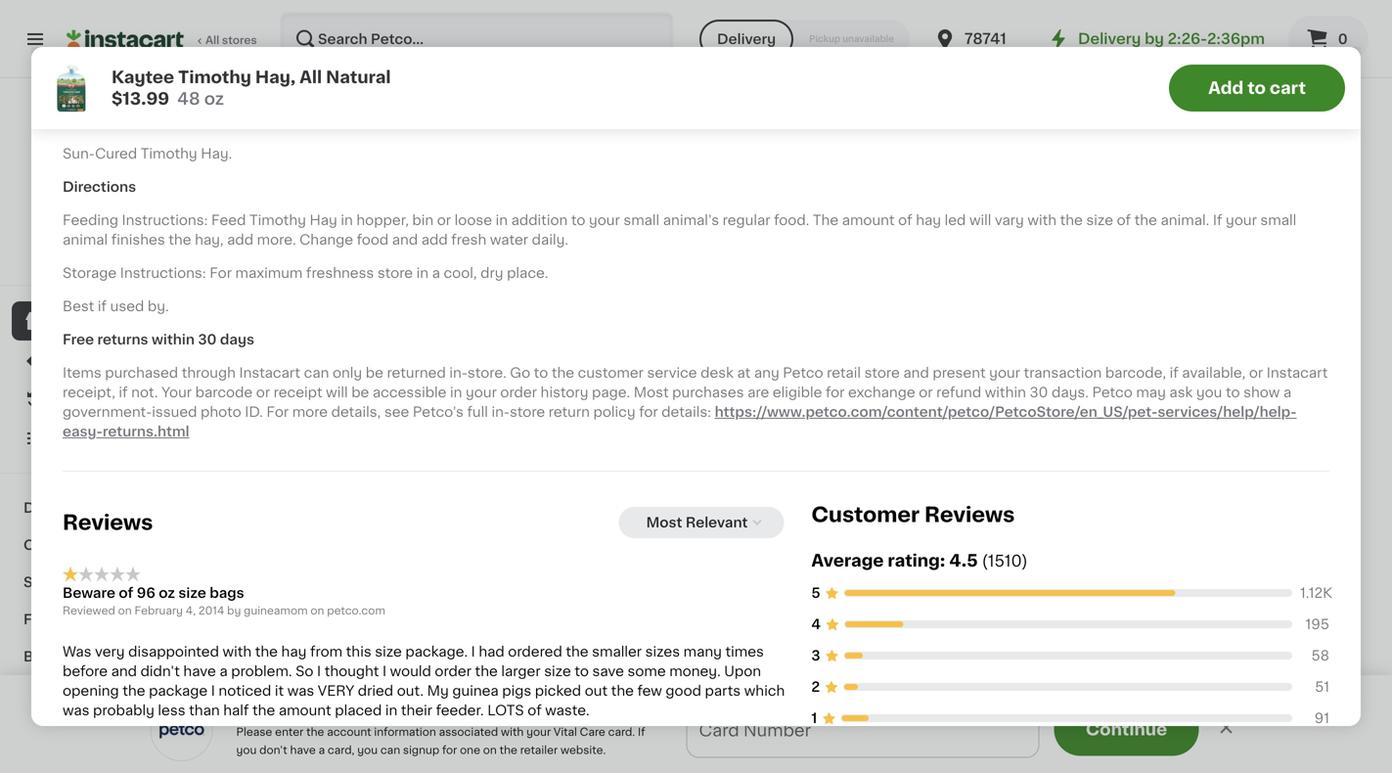 Task type: vqa. For each thing, say whether or not it's contained in the screenshot.
middle Vital
yes



Task type: locate. For each thing, give the bounding box(es) containing it.
refund
[[937, 386, 982, 399]]

it inside was very disappointed with the hay from this size package. i had ordered the smaller sizes many times before and didn't have a problem. so i thought i would order the larger size to save some money. upon opening the package i noticed it was very dried out. my guinea pigs picked out the few good parts which was probably less than half the amount placed in their feeder. lots of waste.
[[275, 684, 284, 698]]

timothy up more.
[[250, 213, 306, 227]]

2 spend $35, save $5 on fees from the left
[[834, 471, 985, 481]]

2 beef from the left
[[1318, 372, 1350, 386]]

13 purina tidy cats clumping multi cat litter, glade clear springs
[[832, 346, 964, 445]]

care down 100% satisfaction guarantee
[[111, 257, 137, 268]]

0 vertical spatial oz
[[204, 91, 224, 107]]

spend
[[296, 471, 332, 481], [834, 471, 869, 481]]

kaytee for kaytee timothy hay, all natural $13.99 48 oz
[[112, 69, 174, 86]]

the down science
[[500, 745, 518, 756]]

product group containing justfoodfordogs beef & russet potato
[[1011, 172, 1175, 460]]

it
[[86, 393, 96, 406], [275, 684, 284, 698]]

for down hill's
[[442, 745, 457, 756]]

0 vertical spatial will
[[970, 213, 992, 227]]

clear inside purina tidy cats clumping multi cat litter, glade clear springs
[[381, 411, 417, 425]]

0 horizontal spatial petco
[[104, 195, 146, 209]]

1 vertical spatial for
[[267, 405, 289, 419]]

order inside was very disappointed with the hay from this size package. i had ordered the smaller sizes many times before and didn't have a problem. so i thought i would order the larger size to save some money. upon opening the package i noticed it was very dried out. my guinea pigs picked out the few good parts which was probably less than half the amount placed in their feeder. lots of waste.
[[435, 665, 472, 679]]

dog
[[652, 411, 681, 425]]

2 13 from the left
[[663, 346, 686, 367]]

with inside was very disappointed with the hay from this size package. i had ordered the smaller sizes many times before and didn't have a problem. so i thought i would order the larger size to save some money. upon opening the package i noticed it was very dried out. my guinea pigs picked out the few good parts which was probably less than half the amount placed in their feeder. lots of waste.
[[223, 645, 252, 659]]

13 for 13
[[663, 346, 686, 367]]

3 right next
[[742, 730, 753, 746]]

add for add to cart
[[1209, 80, 1244, 96]]

0 vertical spatial and
[[392, 233, 418, 247]]

size up 4,
[[179, 587, 206, 600]]

best left sellers at the left
[[294, 111, 343, 132]]

by left 2:26-
[[1145, 32, 1165, 46]]

care up information
[[382, 705, 416, 719]]

$5 down see
[[390, 471, 404, 481]]

1 multi from the left
[[364, 392, 398, 405]]

springs down more
[[294, 431, 346, 445]]

service type group
[[700, 20, 910, 59]]

have inside save with your vital care card! please enter the account information associated with your vital care card. if you don't have a card, you can signup for one on the retailer website.
[[290, 745, 316, 756]]

0 horizontal spatial delivery
[[718, 32, 776, 46]]

1 horizontal spatial for
[[267, 405, 289, 419]]

oz up february
[[159, 587, 175, 600]]

to left cart
[[1248, 80, 1267, 96]]

size
[[1087, 213, 1114, 227], [179, 587, 206, 600], [375, 645, 402, 659], [544, 665, 571, 679]]

continue
[[1086, 721, 1168, 738]]

0 vertical spatial petco logo image
[[82, 102, 168, 188]]

2 vertical spatial natural
[[1055, 731, 1095, 742]]

it inside the buy it again link
[[86, 393, 96, 406]]

fees
[[423, 471, 447, 481], [961, 471, 985, 481]]

2 horizontal spatial cats
[[912, 372, 944, 386]]

1 horizontal spatial add
[[422, 233, 448, 247]]

small left animal's
[[624, 213, 660, 227]]

0 horizontal spatial add
[[58, 257, 81, 268]]

ingredients
[[63, 113, 144, 127]]

hopper,
[[357, 213, 409, 227]]

13
[[843, 346, 866, 367], [663, 346, 686, 367]]

buy it again link
[[12, 380, 238, 419]]

best inside item carousel region
[[294, 111, 343, 132]]

1 horizontal spatial litter,
[[832, 411, 871, 425]]

russet inside 11 justfoodfordogs beef & russet potato
[[1205, 392, 1253, 405]]

litter, down the exchange
[[832, 411, 871, 425]]

dogs link
[[12, 489, 238, 527]]

0 vertical spatial petco
[[104, 195, 146, 209]]

1 horizontal spatial amount
[[843, 213, 895, 227]]

add for add vital care to save
[[58, 257, 81, 268]]

https://www.petco.com/content/petco/petcostore/en_us/pet-services/help/help- easy-returns.html
[[63, 405, 1298, 438]]

1 horizontal spatial if
[[1214, 213, 1223, 227]]

2 cat from the left
[[939, 392, 964, 405]]

customer
[[578, 366, 644, 380]]

merrick link
[[775, 607, 893, 744]]

2 product group from the left
[[473, 172, 637, 442]]

animal
[[63, 233, 108, 247]]

will inside the feeding instructions: feed timothy hay in hopper, bin or loose in addition to your small animal's regular food. the amount of hay led will vary with the size of the animal. if your small animal finishes the hay, add more. change food and add fresh water daily.
[[970, 213, 992, 227]]

1 horizontal spatial multi
[[901, 392, 936, 405]]

0 vertical spatial care
[[111, 257, 137, 268]]

add down 100%
[[58, 257, 81, 268]]

order
[[501, 386, 537, 399], [435, 665, 472, 679]]

to right go
[[534, 366, 548, 380]]

1 product group from the left
[[294, 172, 457, 501]]

fees down petco's
[[423, 471, 447, 481]]

1 (244) from the left
[[1083, 413, 1112, 424]]

1 potato from the left
[[1077, 392, 1122, 405]]

add down "feed"
[[227, 233, 254, 247]]

0 horizontal spatial 30
[[198, 333, 217, 346]]

0 horizontal spatial within
[[152, 333, 195, 346]]

on inside save with your vital care card! please enter the account information associated with your vital care card. if you don't have a card, you can signup for one on the retailer website.
[[483, 745, 497, 756]]

1 horizontal spatial natural
[[493, 392, 543, 405]]

natural inside kaytee timothy hay, all natural
[[493, 392, 543, 405]]

if left 'used' on the left top
[[98, 299, 107, 313]]

1 justfoodfordogs from the left
[[1011, 372, 1135, 386]]

clumping inside purina tidy cats clumping multi cat litter, glade clear springs
[[294, 392, 360, 405]]

for right "policy"
[[639, 405, 658, 419]]

kaytee for kaytee timothy hay, all natural
[[473, 372, 522, 386]]

be right the only
[[366, 366, 384, 380]]

0 horizontal spatial spend $35, save $5 on fees
[[296, 471, 447, 481]]

2 multi from the left
[[901, 392, 936, 405]]

of inside beware of 96 oz size bags reviewed on february 4, 2014 by guineamom on petco.com
[[119, 587, 133, 600]]

0 horizontal spatial justfoodfordogs
[[1011, 372, 1135, 386]]

it right buy
[[86, 393, 96, 406]]

food
[[357, 233, 389, 247]]

0 horizontal spatial 3
[[742, 730, 753, 746]]

None search field
[[280, 12, 675, 67]]

package.
[[406, 645, 468, 659]]

in- right returned
[[450, 366, 468, 380]]

2 justfoodfordogs from the left
[[1190, 372, 1315, 386]]

2 russet from the left
[[1205, 392, 1253, 405]]

kaytee timothy hay, all natural $13.99 48 oz
[[112, 69, 391, 107]]

probably
[[93, 704, 155, 718]]

0 horizontal spatial can
[[304, 366, 329, 380]]

4,
[[186, 606, 196, 616]]

0 vertical spatial can
[[304, 366, 329, 380]]

1 litter, from the left
[[294, 411, 333, 425]]

than
[[189, 704, 220, 718]]

everyday store prices
[[58, 218, 179, 229]]

instructions: inside the feeding instructions: feed timothy hay in hopper, bin or loose in addition to your small animal's regular food. the amount of hay led will vary with the size of the animal. if your small animal finishes the hay, add more. change food and add fresh water daily.
[[122, 213, 208, 227]]

1 vertical spatial instructions:
[[120, 266, 206, 280]]

0 horizontal spatial order
[[435, 665, 472, 679]]

78741
[[965, 32, 1007, 46]]

1
[[812, 711, 818, 725]]

in
[[341, 213, 353, 227], [496, 213, 508, 227], [417, 266, 429, 280], [450, 386, 463, 399], [386, 704, 398, 718]]

0 vertical spatial best
[[294, 111, 343, 132]]

have inside was very disappointed with the hay from this size package. i had ordered the smaller sizes many times before and didn't have a problem. so i thought i would order the larger size to save some money. upon opening the package i noticed it was very dried out. my guinea pigs picked out the few good parts which was probably less than half the amount placed in their feeder. lots of waste.
[[183, 665, 216, 679]]

a right the show
[[1284, 386, 1292, 399]]

all up best sellers
[[300, 69, 322, 86]]

i left had
[[472, 645, 476, 659]]

0 horizontal spatial tidy
[[340, 372, 370, 386]]

purina inside 13 purina tidy cats clumping multi cat litter, glade clear springs
[[832, 372, 875, 386]]

hay, inside 'kaytee timothy hay, all natural $13.99 48 oz'
[[255, 69, 296, 86]]

78741 button
[[934, 12, 1051, 67]]

add down 2:36pm
[[1209, 80, 1244, 96]]

issued
[[152, 405, 197, 419]]

product group containing kaytee timothy hay, all natural
[[473, 172, 637, 442]]

1 $5 from the left
[[390, 471, 404, 481]]

& inside justfoodfordogs beef & russet potato
[[1011, 392, 1022, 405]]

1 horizontal spatial add
[[829, 730, 863, 746]]

relevant
[[686, 516, 748, 529]]

tidy
[[340, 372, 370, 386], [878, 372, 908, 386]]

1 spend $35, save $5 on fees from the left
[[296, 471, 447, 481]]

2 horizontal spatial add
[[1209, 80, 1244, 96]]

all for kaytee timothy hay, all natural
[[473, 392, 490, 405]]

1 vertical spatial natural
[[493, 392, 543, 405]]

hay
[[916, 213, 942, 227], [281, 645, 307, 659]]

cat inside 13 purina tidy cats clumping multi cat litter, glade clear springs
[[939, 392, 964, 405]]

on down science
[[483, 745, 497, 756]]

show
[[1244, 386, 1281, 399]]

order up the my
[[435, 665, 472, 679]]

get free delivery on next 3 orders • add $10.00 to qualify.
[[522, 730, 1010, 746]]

freshness
[[306, 266, 374, 280]]

the down prices
[[169, 233, 191, 247]]

details,
[[332, 405, 381, 419]]

and inside was very disappointed with the hay from this size package. i had ordered the smaller sizes many times before and didn't have a problem. so i thought i would order the larger size to save some money. upon opening the package i noticed it was very dried out. my guinea pigs picked out the few good parts which was probably less than half the amount placed in their feeder. lots of waste.
[[111, 665, 137, 679]]

most inside button
[[647, 516, 683, 529]]

1 vertical spatial all
[[300, 69, 322, 86]]

2 litter, from the left
[[832, 411, 871, 425]]

48
[[177, 91, 200, 107]]

so down from at the bottom left of page
[[296, 665, 314, 679]]

most
[[634, 386, 669, 399], [647, 516, 683, 529]]

1 vertical spatial kaytee
[[473, 372, 522, 386]]

delivery for delivery by 2:26-2:36pm
[[1079, 32, 1142, 46]]

petco logo image
[[82, 102, 168, 188], [150, 699, 213, 762]]

0 horizontal spatial best
[[63, 299, 94, 313]]

your up retailer in the bottom of the page
[[527, 727, 551, 738]]

for inside save with your vital care card! please enter the account information associated with your vital care card. if you don't have a card, you can signup for one on the retailer website.
[[442, 745, 457, 756]]

$35, for 2nd spend $35, save $5 on fees button
[[872, 471, 896, 481]]

loose
[[455, 213, 492, 227]]

100% satisfaction guarantee
[[50, 237, 207, 248]]

1 horizontal spatial it
[[275, 684, 284, 698]]

2 vertical spatial add
[[829, 730, 863, 746]]

1 vertical spatial by
[[227, 606, 241, 616]]

instacart logo image
[[67, 27, 184, 51]]

1 horizontal spatial glade
[[874, 411, 915, 425]]

within right 'refund'
[[985, 386, 1027, 399]]

justfoodfordogs inside justfoodfordogs beef & russet potato
[[1011, 372, 1135, 386]]

oz inside 'kaytee timothy hay, all natural $13.99 48 oz'
[[204, 91, 224, 107]]

1 horizontal spatial all
[[300, 69, 322, 86]]

potato
[[1077, 392, 1122, 405], [1256, 392, 1302, 405]]

1 horizontal spatial &
[[1011, 392, 1022, 405]]

&
[[1011, 392, 1022, 405], [1190, 392, 1201, 405], [103, 724, 114, 738]]

instructions: up by.
[[120, 266, 206, 280]]

0 vertical spatial kaytee
[[112, 69, 174, 86]]

order down go
[[501, 386, 537, 399]]

1 add from the left
[[227, 233, 254, 247]]

it down "problem."
[[275, 684, 284, 698]]

in right hay
[[341, 213, 353, 227]]

add inside treatment tracker modal dialog
[[829, 730, 863, 746]]

0 horizontal spatial was
[[63, 704, 90, 718]]

0 vertical spatial add
[[1209, 80, 1244, 96]]

2 springs from the left
[[832, 431, 884, 445]]

delivery inside 'button'
[[718, 32, 776, 46]]

1 horizontal spatial fees
[[961, 471, 985, 481]]

1 clear from the left
[[381, 411, 417, 425]]

beef inside 11 justfoodfordogs beef & russet potato
[[1318, 372, 1350, 386]]

the left 'animal.'
[[1135, 213, 1158, 227]]

13 inside 13 purina tidy cats clumping multi cat litter, glade clear springs
[[843, 346, 866, 367]]

addition
[[512, 213, 568, 227]]

best if used by.
[[63, 299, 169, 313]]

2 horizontal spatial all
[[473, 392, 490, 405]]

natural balance image
[[1016, 607, 1134, 725]]

card!
[[420, 705, 457, 719]]

reviews up small pets link
[[63, 512, 153, 533]]

beef right the show
[[1318, 372, 1350, 386]]

the right vary
[[1061, 213, 1084, 227]]

0 vertical spatial amount
[[843, 213, 895, 227]]

1 horizontal spatial 30
[[1030, 386, 1049, 399]]

instacart up the 'receipt' at the left of page
[[239, 366, 301, 380]]

natural inside 'kaytee timothy hay, all natural $13.99 48 oz'
[[326, 69, 391, 86]]

so inside was very disappointed with the hay from this size package. i had ordered the smaller sizes many times before and didn't have a problem. so i thought i would order the larger size to save some money. upon opening the package i noticed it was very dried out. my guinea pigs picked out the few good parts which was probably less than half the amount placed in their feeder. lots of waste.
[[296, 665, 314, 679]]

add down bin
[[422, 233, 448, 247]]

1 spend $35, save $5 on fees button from the left
[[294, 468, 457, 501]]

very
[[95, 645, 125, 659]]

0 horizontal spatial if
[[638, 727, 646, 738]]

can down information
[[381, 745, 400, 756]]

with right vary
[[1028, 213, 1057, 227]]

enter
[[275, 727, 304, 738]]

1 horizontal spatial spend $35, save $5 on fees
[[834, 471, 985, 481]]

if inside save with your vital care card! please enter the account information associated with your vital care card. if you don't have a card, you can signup for one on the retailer website.
[[638, 727, 646, 738]]

be
[[366, 366, 384, 380], [352, 386, 369, 399]]

spend $35, save $5 on fees button up customer reviews
[[832, 468, 995, 501]]

amount right the at the right of page
[[843, 213, 895, 227]]

petco link
[[82, 102, 168, 211]]

justfoodfordogs
[[1011, 372, 1135, 386], [1190, 372, 1315, 386]]

1 horizontal spatial best
[[294, 111, 343, 132]]

small right 'animal.'
[[1261, 213, 1297, 227]]

1 horizontal spatial potato
[[1256, 392, 1302, 405]]

glade inside purina tidy cats clumping multi cat litter, glade clear springs
[[337, 411, 377, 425]]

1 vertical spatial petco
[[783, 366, 824, 380]]

main content
[[0, 78, 1393, 773]]

in- right full
[[492, 405, 510, 419]]

finishes
[[111, 233, 165, 247]]

with up "problem."
[[223, 645, 252, 659]]

1 horizontal spatial hay
[[916, 213, 942, 227]]

will down the only
[[326, 386, 348, 399]]

hay, up "policy"
[[585, 372, 617, 386]]

0 vertical spatial by
[[1145, 32, 1165, 46]]

i down from at the bottom left of page
[[317, 665, 321, 679]]

litter, inside 13 purina tidy cats clumping multi cat litter, glade clear springs
[[832, 411, 871, 425]]

tidy up details,
[[340, 372, 370, 386]]

0 horizontal spatial $5
[[390, 471, 404, 481]]

0 horizontal spatial &
[[103, 724, 114, 738]]

of down pigs
[[528, 704, 542, 718]]

0 horizontal spatial natural
[[326, 69, 391, 86]]

best sellers
[[294, 111, 423, 132]]

1 horizontal spatial beef
[[1318, 372, 1350, 386]]

1 horizontal spatial petco
[[783, 366, 824, 380]]

1 horizontal spatial will
[[970, 213, 992, 227]]

1 fees from the left
[[423, 471, 447, 481]]

items
[[63, 366, 102, 380]]

1 vertical spatial hay
[[281, 645, 307, 659]]

1 vertical spatial for
[[639, 405, 658, 419]]

most down service
[[634, 386, 669, 399]]

2 $5 from the left
[[927, 471, 942, 481]]

to inside treatment tracker modal dialog
[[927, 730, 945, 746]]

most left relevant
[[647, 516, 683, 529]]

vital up account
[[346, 705, 378, 719]]

parts
[[705, 684, 741, 698]]

you down please
[[236, 745, 257, 756]]

if right 'card.'
[[638, 727, 646, 738]]

2 potato from the left
[[1256, 392, 1302, 405]]

0 horizontal spatial springs
[[294, 431, 346, 445]]

2 instacart from the left
[[1267, 366, 1329, 380]]

kaytee inside kaytee timothy hay, all natural
[[473, 372, 522, 386]]

deals link
[[12, 341, 238, 380]]

royal canin
[[680, 731, 747, 742]]

1 vertical spatial it
[[275, 684, 284, 698]]

to up out
[[575, 665, 589, 679]]

timothy inside the feeding instructions: feed timothy hay in hopper, bin or loose in addition to your small animal's regular food. the amount of hay led will vary with the size of the animal. if your small animal finishes the hay, add more. change food and add fresh water daily.
[[250, 213, 306, 227]]

1 horizontal spatial care
[[382, 705, 416, 719]]

can inside save with your vital care card! please enter the account information associated with your vital care card. if you don't have a card, you can signup for one on the retailer website.
[[381, 745, 400, 756]]

1 spend from the left
[[296, 471, 332, 481]]

amount inside the feeding instructions: feed timothy hay in hopper, bin or loose in addition to your small animal's regular food. the amount of hay led will vary with the size of the animal. if your small animal finishes the hay, add more. change food and add fresh water daily.
[[843, 213, 895, 227]]

2 horizontal spatial you
[[1197, 386, 1223, 399]]

multi inside 13 purina tidy cats clumping multi cat litter, glade clear springs
[[901, 392, 936, 405]]

a inside save with your vital care card! please enter the account information associated with your vital care card. if you don't have a card, you can signup for one on the retailer website.
[[319, 745, 325, 756]]

1 vertical spatial vital
[[346, 705, 378, 719]]

of inside was very disappointed with the hay from this size package. i had ordered the smaller sizes many times before and didn't have a problem. so i thought i would order the larger size to save some money. upon opening the package i noticed it was very dried out. my guinea pigs picked out the few good parts which was probably less than half the amount placed in their feeder. lots of waste.
[[528, 704, 542, 718]]

1 vertical spatial 30
[[1030, 386, 1049, 399]]

hay, down stores at the left of page
[[255, 69, 296, 86]]

product group
[[294, 172, 457, 501], [473, 172, 637, 442], [652, 172, 816, 462], [832, 172, 995, 521], [1011, 172, 1175, 460], [1190, 172, 1354, 442]]

(1.51k)
[[545, 413, 581, 424]]

returns
[[97, 333, 148, 346]]

petco up everyday store prices link
[[104, 195, 146, 209]]

potato inside 11 justfoodfordogs beef & russet potato
[[1256, 392, 1302, 405]]

$35, for 2nd spend $35, save $5 on fees button from the right
[[334, 471, 359, 481]]

0 vertical spatial it
[[86, 393, 96, 406]]

in down dried
[[386, 704, 398, 718]]

next
[[699, 730, 738, 746]]

kaytee up $13.99
[[112, 69, 174, 86]]

1 beef from the left
[[1139, 372, 1171, 386]]

on down see
[[406, 471, 420, 481]]

multi inside purina tidy cats clumping multi cat litter, glade clear springs
[[364, 392, 398, 405]]

96
[[137, 587, 155, 600]]

hay left from at the bottom left of page
[[281, 645, 307, 659]]

i up dried
[[383, 665, 387, 679]]

clear down accessible
[[381, 411, 417, 425]]

orders
[[757, 730, 815, 746]]

0 vertical spatial order
[[501, 386, 537, 399]]

wholehearted link
[[1137, 607, 1254, 744]]

kaytee inside 'kaytee timothy hay, all natural $13.99 48 oz'
[[112, 69, 174, 86]]

save down smaller
[[593, 665, 624, 679]]

1 horizontal spatial more
[[1049, 733, 1079, 743]]

1 russet from the left
[[1025, 392, 1073, 405]]

1 vertical spatial 3
[[742, 730, 753, 746]]

in inside items purchased through instacart can only be returned in-store. go to the customer service desk at any petco retail store and present your transaction barcode, if available, or instacart receipt, if not. your barcode or receipt will be accessible in your order history page. most purchases are eligible for exchange or refund within 30 days. petco may ask you to show a government-issued photo id. for more details, see petco's full in-store return policy for details:
[[450, 386, 463, 399]]

6 product group from the left
[[1190, 172, 1354, 442]]

0 horizontal spatial add
[[227, 233, 254, 247]]

1 purina from the left
[[294, 372, 337, 386]]

1 horizontal spatial kaytee
[[473, 372, 522, 386]]

justfoodfordogs inside 11 justfoodfordogs beef & russet potato
[[1190, 372, 1315, 386]]

so phresh link
[[534, 607, 652, 744]]

go
[[510, 366, 531, 380]]

timothy up 48
[[178, 69, 251, 86]]

1 clumping from the left
[[294, 392, 360, 405]]

so phresh
[[565, 731, 621, 742]]

was up other pets & more
[[63, 704, 90, 718]]

guinea
[[453, 684, 499, 698]]

pets up reviewed
[[66, 576, 98, 589]]

receipt,
[[63, 386, 115, 399]]

0 vertical spatial in-
[[450, 366, 468, 380]]

1 vertical spatial order
[[435, 665, 472, 679]]

0 button
[[1289, 16, 1369, 63]]

1 tidy from the left
[[340, 372, 370, 386]]

clear down 'refund'
[[919, 411, 955, 425]]

2 spend from the left
[[834, 471, 869, 481]]

1 13 from the left
[[843, 346, 866, 367]]

cats up see
[[374, 372, 406, 386]]

2 $35, from the left
[[872, 471, 896, 481]]

1 horizontal spatial hay,
[[585, 372, 617, 386]]

3 up the 2
[[812, 649, 821, 663]]

clumping inside 13 purina tidy cats clumping multi cat litter, glade clear springs
[[832, 392, 898, 405]]

2 tidy from the left
[[878, 372, 908, 386]]

1 cat from the left
[[401, 392, 426, 405]]

and up the exchange
[[904, 366, 930, 380]]

for down retail
[[826, 386, 845, 399]]

58
[[1312, 649, 1330, 663]]

all inside 'kaytee timothy hay, all natural $13.99 48 oz'
[[300, 69, 322, 86]]

0 horizontal spatial care
[[111, 257, 137, 268]]

0 vertical spatial all
[[206, 35, 220, 46]]

1 vertical spatial if
[[1170, 366, 1179, 380]]

0 vertical spatial have
[[183, 665, 216, 679]]

justfoodfordogs left may
[[1011, 372, 1135, 386]]

with
[[1028, 213, 1057, 227], [223, 645, 252, 659], [275, 705, 306, 719], [501, 727, 524, 738]]

by down bags
[[227, 606, 241, 616]]

2 spend $35, save $5 on fees button from the left
[[832, 468, 995, 501]]

for right id.
[[267, 405, 289, 419]]

2 glade from the left
[[874, 411, 915, 425]]

directions
[[63, 180, 136, 194]]

tidy inside 13 purina tidy cats clumping multi cat litter, glade clear springs
[[878, 372, 908, 386]]

5 product group from the left
[[1011, 172, 1175, 460]]

0 horizontal spatial more
[[118, 724, 154, 738]]

1 vertical spatial add
[[58, 257, 81, 268]]

springs inside 13 purina tidy cats clumping multi cat litter, glade clear springs
[[832, 431, 884, 445]]

spend $35, save $5 on fees for 2nd spend $35, save $5 on fees button
[[834, 471, 985, 481]]

close image
[[1217, 718, 1237, 738]]

pigs
[[502, 684, 532, 698]]

so phresh image
[[534, 607, 652, 725]]

2 horizontal spatial care
[[580, 727, 606, 738]]

save up customer reviews
[[899, 471, 925, 481]]

sizes
[[646, 645, 680, 659]]

associated
[[439, 727, 498, 738]]

1 vertical spatial best
[[63, 299, 94, 313]]

hay, for kaytee timothy hay, all natural
[[585, 372, 617, 386]]

product group containing purina tidy cats clumping multi cat litter, glade clear springs
[[294, 172, 457, 501]]

feeding instructions: feed timothy hay in hopper, bin or loose in addition to your small animal's regular food. the amount of hay led will vary with the size of the animal. if your small animal finishes the hay, add more. change food and add fresh water daily.
[[63, 213, 1297, 247]]

1 horizontal spatial delivery
[[1079, 32, 1142, 46]]

fees up customer reviews
[[961, 471, 985, 481]]

1 springs from the left
[[294, 431, 346, 445]]

more inside the other pets & more link
[[118, 724, 154, 738]]

delivery by 2:26-2:36pm link
[[1047, 27, 1266, 51]]

cats inside 13 purina tidy cats clumping multi cat litter, glade clear springs
[[912, 372, 944, 386]]

cured
[[95, 147, 137, 160]]

tidy inside purina tidy cats clumping multi cat litter, glade clear springs
[[340, 372, 370, 386]]

2 purina from the left
[[832, 372, 875, 386]]

their
[[401, 704, 433, 718]]

0 horizontal spatial oz
[[159, 587, 175, 600]]

1 horizontal spatial 13
[[843, 346, 866, 367]]

2 clear from the left
[[919, 411, 955, 425]]

add inside button
[[1209, 80, 1244, 96]]

all inside kaytee timothy hay, all natural
[[473, 392, 490, 405]]

0 vertical spatial if
[[1214, 213, 1223, 227]]

spend $35, save $5 on fees button
[[294, 468, 457, 501], [832, 468, 995, 501]]

2 (244) from the left
[[1263, 413, 1292, 424]]

0 horizontal spatial cat
[[401, 392, 426, 405]]

best for best sellers
[[294, 111, 343, 132]]

vital down animal
[[83, 257, 108, 268]]

your right present
[[990, 366, 1021, 380]]

hay left led
[[916, 213, 942, 227]]

4 product group from the left
[[832, 172, 995, 521]]

1 small from the left
[[624, 213, 660, 227]]

hay, inside kaytee timothy hay, all natural
[[585, 372, 617, 386]]

petco logo image inside main content
[[150, 699, 213, 762]]

be up details,
[[352, 386, 369, 399]]

1 glade from the left
[[337, 411, 377, 425]]

petco down barcode,
[[1093, 386, 1133, 399]]

2 vertical spatial for
[[442, 745, 457, 756]]

1 $35, from the left
[[334, 471, 359, 481]]

main content containing best sellers
[[0, 78, 1393, 773]]

satisfaction
[[82, 237, 148, 248]]

all left stores at the left of page
[[206, 35, 220, 46]]

0 vertical spatial natural
[[326, 69, 391, 86]]

2 clumping from the left
[[832, 392, 898, 405]]

$5 for 2nd spend $35, save $5 on fees button
[[927, 471, 942, 481]]

present
[[933, 366, 986, 380]]

beef inside justfoodfordogs beef & russet potato
[[1139, 372, 1171, 386]]



Task type: describe. For each thing, give the bounding box(es) containing it.
2 vertical spatial if
[[119, 386, 128, 399]]

feed
[[211, 213, 246, 227]]

the right enter
[[307, 727, 324, 738]]

& for other pets & more
[[103, 724, 114, 738]]

store down the food at top left
[[378, 266, 413, 280]]

instructions: for feeding
[[122, 213, 208, 227]]

reptiles link
[[12, 675, 238, 713]]

0 vertical spatial 30
[[198, 333, 217, 346]]

calming
[[721, 392, 778, 405]]

larger
[[502, 665, 541, 679]]

1 instacart from the left
[[239, 366, 301, 380]]

for inside items purchased through instacart can only be returned in-store. go to the customer service desk at any petco retail store and present your transaction barcode, if available, or instacart receipt, if not. your barcode or receipt will be accessible in your order history page. most purchases are eligible for exchange or refund within 30 days. petco may ask you to show a government-issued photo id. for more details, see petco's full in-store return policy for details:
[[267, 405, 289, 419]]

or up the show
[[1250, 366, 1264, 380]]

kaytee timothy hay, all natural
[[473, 372, 617, 405]]

0 horizontal spatial you
[[236, 745, 257, 756]]

size up would
[[375, 645, 402, 659]]

or up id.
[[256, 386, 270, 399]]

a inside items purchased through instacart can only be returned in-store. go to the customer service desk at any petco retail store and present your transaction barcode, if available, or instacart receipt, if not. your barcode or receipt will be accessible in your order history page. most purchases are eligible for exchange or refund within 30 days. petco may ask you to show a government-issued photo id. for more details, see petco's full in-store return policy for details:
[[1284, 386, 1292, 399]]

in up water
[[496, 213, 508, 227]]

and inside the feeding instructions: feed timothy hay in hopper, bin or loose in addition to your small animal's regular food. the amount of hay led will vary with the size of the animal. if your small animal finishes the hay, add more. change food and add fresh water daily.
[[392, 233, 418, 247]]

1 horizontal spatial vital
[[346, 705, 378, 719]]

a inside was very disappointed with the hay from this size package. i had ordered the smaller sizes many times before and didn't have a problem. so i thought i would order the larger size to save some money. upon opening the package i noticed it was very dried out. my guinea pigs picked out the few good parts which was probably less than half the amount placed in their feeder. lots of waste.
[[220, 665, 228, 679]]

with up enter
[[275, 705, 306, 719]]

natural for kaytee timothy hay, all natural
[[493, 392, 543, 405]]

potato inside justfoodfordogs beef & russet potato
[[1077, 392, 1122, 405]]

policy
[[594, 405, 636, 419]]

natural for kaytee timothy hay, all natural $13.99 48 oz
[[326, 69, 391, 86]]

store up 100% satisfaction guarantee button
[[113, 218, 142, 229]]

items purchased through instacart can only be returned in-store. go to the customer service desk at any petco retail store and present your transaction barcode, if available, or instacart receipt, if not. your barcode or receipt will be accessible in your order history page. most purchases are eligible for exchange or refund within 30 days. petco may ask you to show a government-issued photo id. for more details, see petco's full in-store return policy for details:
[[63, 366, 1329, 419]]

birds
[[23, 650, 60, 664]]

2014
[[199, 606, 225, 616]]

11
[[1201, 346, 1219, 367]]

store down go
[[510, 405, 545, 419]]

more
[[292, 405, 328, 419]]

petco's
[[413, 405, 464, 419]]

pets for other
[[68, 724, 100, 738]]

lists
[[55, 432, 89, 445]]

litter, inside purina tidy cats clumping multi cat litter, glade clear springs
[[294, 411, 333, 425]]

Card Number text field
[[688, 703, 1039, 757]]

order inside items purchased through instacart can only be returned in-store. go to the customer service desk at any petco retail store and present your transaction barcode, if available, or instacart receipt, if not. your barcode or receipt will be accessible in your order history page. most purchases are eligible for exchange or refund within 30 days. petco may ask you to show a government-issued photo id. for more details, see petco's full in-store return policy for details:
[[501, 386, 537, 399]]

everyday
[[58, 218, 111, 229]]

2 small from the left
[[1261, 213, 1297, 227]]

storage instructions: for maximum freshness store in a cool, dry place.
[[63, 266, 549, 280]]

timothy inside 'kaytee timothy hay, all natural $13.99 48 oz'
[[178, 69, 251, 86]]

0
[[1339, 32, 1349, 46]]

diet
[[461, 746, 484, 757]]

hay, for kaytee timothy hay, all natural $13.99 48 oz
[[255, 69, 296, 86]]

save inside add vital care to save link
[[154, 257, 180, 268]]

item carousel region
[[294, 102, 1354, 529]]

0 vertical spatial for
[[826, 386, 845, 399]]

your right 'animal.'
[[1227, 213, 1258, 227]]

one
[[460, 745, 481, 756]]

your up full
[[466, 386, 497, 399]]

your down very
[[309, 705, 342, 719]]

timothy left hay.
[[141, 147, 197, 160]]

0 vertical spatial was
[[288, 684, 314, 698]]

don't
[[260, 745, 288, 756]]

your right the addition
[[589, 213, 620, 227]]

quiet
[[717, 372, 755, 386]]

if inside the feeding instructions: feed timothy hay in hopper, bin or loose in addition to your small animal's regular food. the amount of hay led will vary with the size of the animal. if your small animal finishes the hay, add more. change food and add fresh water daily.
[[1214, 213, 1223, 227]]

royal canin image
[[655, 607, 772, 725]]

the right out
[[611, 684, 634, 698]]

amount inside was very disappointed with the hay from this size package. i had ordered the smaller sizes many times before and didn't have a problem. so i thought i would order the larger size to save some money. upon opening the package i noticed it was very dried out. my guinea pigs picked out the few good parts which was probably less than half the amount placed in their feeder. lots of waste.
[[279, 704, 332, 718]]

you inside items purchased through instacart can only be returned in-store. go to the customer service desk at any petco retail store and present your transaction barcode, if available, or instacart receipt, if not. your barcode or receipt will be accessible in your order history page. most purchases are eligible for exchange or refund within 30 days. petco may ask you to show a government-issued photo id. for more details, see petco's full in-store return policy for details:
[[1197, 386, 1223, 399]]

5
[[812, 586, 821, 600]]

best for best if used by.
[[63, 299, 94, 313]]

maximum
[[235, 266, 303, 280]]

hay inside the feeding instructions: feed timothy hay in hopper, bin or loose in addition to your small animal's regular food. the amount of hay led will vary with the size of the animal. if your small animal finishes the hay, add more. change food and add fresh water daily.
[[916, 213, 942, 227]]

returns.html
[[103, 425, 190, 438]]

would
[[390, 665, 432, 679]]

1 horizontal spatial reviews
[[925, 504, 1016, 525]]

in left cool,
[[417, 266, 429, 280]]

on left the petco.com
[[311, 606, 324, 616]]

cats inside purina tidy cats clumping multi cat litter, glade clear springs
[[374, 372, 406, 386]]

1 horizontal spatial you
[[358, 745, 378, 756]]

3 product group from the left
[[652, 172, 816, 462]]

a left cool,
[[432, 266, 440, 280]]

the left smaller
[[566, 645, 589, 659]]

$17.99
[[711, 353, 754, 366]]

more inside more "button"
[[1049, 733, 1079, 743]]

3 inside treatment tracker modal dialog
[[742, 730, 753, 746]]

clear inside 13 purina tidy cats clumping multi cat litter, glade clear springs
[[919, 411, 955, 425]]

by inside beware of 96 oz size bags reviewed on february 4, 2014 by guineamom on petco.com
[[227, 606, 241, 616]]

instinct image
[[896, 607, 1013, 725]]

feeding
[[63, 213, 118, 227]]

size up the "picked"
[[544, 665, 571, 679]]

instructions: for storage
[[120, 266, 206, 280]]

natural inside the 'natural balance'
[[1055, 731, 1095, 742]]

all for kaytee timothy hay, all natural $13.99 48 oz
[[300, 69, 322, 86]]

or inside the feeding instructions: feed timothy hay in hopper, bin or loose in addition to your small animal's regular food. the amount of hay led will vary with the size of the animal. if your small animal finishes the hay, add more. change food and add fresh water daily.
[[437, 213, 451, 227]]

oz inside beware of 96 oz size bags reviewed on february 4, 2014 by guineamom on petco.com
[[159, 587, 175, 600]]

wholehearted image
[[1137, 607, 1254, 725]]

timothy inside kaytee timothy hay, all natural
[[525, 372, 582, 386]]

& inside 11 justfoodfordogs beef & russet potato
[[1190, 392, 1201, 405]]

with inside the feeding instructions: feed timothy hay in hopper, bin or loose in addition to your small animal's regular food. the amount of hay led will vary with the size of the animal. if your small animal finishes the hay, add more. change food and add fresh water daily.
[[1028, 213, 1057, 227]]

buffalo
[[346, 731, 386, 742]]

will inside items purchased through instacart can only be returned in-store. go to the customer service desk at any petco retail store and present your transaction barcode, if available, or instacart receipt, if not. your barcode or receipt will be accessible in your order history page. most purchases are eligible for exchange or refund within 30 days. petco may ask you to show a government-issued photo id. for more details, see petco's full in-store return policy for details:
[[326, 386, 348, 399]]

by.
[[148, 299, 169, 313]]

and inside items purchased through instacart can only be returned in-store. go to the customer service desk at any petco retail store and present your transaction barcode, if available, or instacart receipt, if not. your barcode or receipt will be accessible in your order history page. most purchases are eligible for exchange or refund within 30 days. petco may ask you to show a government-issued photo id. for more details, see petco's full in-store return policy for details:
[[904, 366, 930, 380]]

barcode
[[195, 386, 253, 399]]

delivery
[[598, 730, 669, 746]]

freshpet image
[[1257, 607, 1374, 725]]

size inside the feeding instructions: feed timothy hay in hopper, bin or loose in addition to your small animal's regular food. the amount of hay led will vary with the size of the animal. if your small animal finishes the hay, add more. change food and add fresh water daily.
[[1087, 213, 1114, 227]]

save inside was very disappointed with the hay from this size package. i had ordered the smaller sizes many times before and didn't have a problem. so i thought i would order the larger size to save some money. upon opening the package i noticed it was very dried out. my guinea pigs picked out the few good parts which was probably less than half the amount placed in their feeder. lots of waste.
[[593, 665, 624, 679]]

1 horizontal spatial 3
[[812, 649, 821, 663]]

spend $35, save $5 on fees for 2nd spend $35, save $5 on fees button from the right
[[296, 471, 447, 481]]

services/help/help-
[[1158, 405, 1298, 419]]

0 horizontal spatial if
[[98, 299, 107, 313]]

1 vertical spatial be
[[352, 386, 369, 399]]

place.
[[507, 266, 549, 280]]

rating:
[[888, 552, 946, 569]]

lots
[[488, 704, 524, 718]]

accessible
[[373, 386, 447, 399]]

eligible
[[773, 386, 823, 399]]

of left led
[[899, 213, 913, 227]]

noticed
[[219, 684, 271, 698]]

the up probably
[[123, 684, 145, 698]]

can inside items purchased through instacart can only be returned in-store. go to the customer service desk at any petco retail store and present your transaction barcode, if available, or instacart receipt, if not. your barcode or receipt will be accessible in your order history page. most purchases are eligible for exchange or refund within 30 days. petco may ask you to show a government-issued photo id. for more details, see petco's full in-store return policy for details:
[[304, 366, 329, 380]]

the down had
[[475, 665, 498, 679]]

2 fees from the left
[[961, 471, 985, 481]]

naturvet  quiet moments calming aid dog soft chews
[[652, 372, 804, 425]]

or up https://www.petco.com/content/petco/petcostore/en_us/pet-
[[919, 386, 933, 399]]

pets for small
[[66, 576, 98, 589]]

0 horizontal spatial cats
[[23, 538, 57, 552]]

purina inside purina tidy cats clumping multi cat litter, glade clear springs
[[294, 372, 337, 386]]

sun-
[[63, 147, 95, 160]]

delivery by 2:26-2:36pm
[[1079, 32, 1266, 46]]

natural balance link
[[1016, 607, 1134, 760]]

royal
[[680, 731, 712, 742]]

again
[[99, 393, 138, 406]]

days.
[[1052, 386, 1089, 399]]

add vital care to save link
[[58, 255, 191, 270]]

guineamom
[[244, 606, 308, 616]]

sun-cured timothy hay.
[[63, 147, 232, 160]]

cat inside purina tidy cats clumping multi cat litter, glade clear springs
[[401, 392, 426, 405]]

to down finishes
[[140, 257, 151, 268]]

the up "problem."
[[255, 645, 278, 659]]

most relevant button
[[619, 507, 785, 538]]

signup
[[403, 745, 440, 756]]

february
[[135, 606, 183, 616]]

1 horizontal spatial by
[[1145, 32, 1165, 46]]

13 for 13 purina tidy cats clumping multi cat litter, glade clear springs
[[843, 346, 866, 367]]

royal canin link
[[655, 607, 772, 744]]

regular
[[723, 213, 771, 227]]

with down 'lots'
[[501, 727, 524, 738]]

russet inside justfoodfordogs beef & russet potato
[[1025, 392, 1073, 405]]

free
[[558, 730, 594, 746]]

to inside the feeding instructions: feed timothy hay in hopper, bin or loose in addition to your small animal's regular food. the amount of hay led will vary with the size of the animal. if your small animal finishes the hay, add more. change food and add fresh water daily.
[[572, 213, 586, 227]]

was very disappointed with the hay from this size package. i had ordered the smaller sizes many times before and didn't have a problem. so i thought i would order the larger size to save some money. upon opening the package i noticed it was very dried out. my guinea pigs picked out the few good parts which was probably less than half the amount placed in their feeder. lots of waste.
[[63, 645, 785, 718]]

hay.
[[201, 147, 232, 160]]

2 horizontal spatial if
[[1170, 366, 1179, 380]]

treatment tracker modal dialog
[[255, 703, 1393, 773]]

hay
[[310, 213, 338, 227]]

add to cart button
[[1170, 65, 1346, 112]]

fresh
[[452, 233, 487, 247]]

ask
[[1170, 386, 1194, 399]]

91
[[1315, 711, 1330, 725]]

100%
[[50, 237, 80, 248]]

the up please
[[253, 704, 275, 718]]

0 horizontal spatial vital
[[83, 257, 108, 268]]

hay inside was very disappointed with the hay from this size package. i had ordered the smaller sizes many times before and didn't have a problem. so i thought i would order the larger size to save some money. upon opening the package i noticed it was very dried out. my guinea pigs picked out the few good parts which was probably less than half the amount placed in their feeder. lots of waste.
[[281, 645, 307, 659]]

on inside treatment tracker modal dialog
[[673, 730, 695, 746]]

some
[[628, 665, 666, 679]]

instinct
[[933, 731, 976, 742]]

natural balance
[[1052, 731, 1097, 757]]

soft
[[685, 411, 714, 425]]

springs inside purina tidy cats clumping multi cat litter, glade clear springs
[[294, 431, 346, 445]]

times
[[726, 645, 764, 659]]

all inside all stores link
[[206, 35, 220, 46]]

$13.49 original price: $17.99 element
[[652, 344, 816, 369]]

i up than
[[211, 684, 215, 698]]

sponsored badge image
[[832, 505, 891, 516]]

within inside items purchased through instacart can only be returned in-store. go to the customer service desk at any petco retail store and present your transaction barcode, if available, or instacart receipt, if not. your barcode or receipt will be accessible in your order history page. most purchases are eligible for exchange or refund within 30 days. petco may ask you to show a government-issued photo id. for more details, see petco's full in-store return policy for details:
[[985, 386, 1027, 399]]

30 inside items purchased through instacart can only be returned in-store. go to the customer service desk at any petco retail store and present your transaction barcode, if available, or instacart receipt, if not. your barcode or receipt will be accessible in your order history page. most purchases are eligible for exchange or refund within 30 days. petco may ask you to show a government-issued photo id. for more details, see petco's full in-store return policy for details:
[[1030, 386, 1049, 399]]

fish link
[[12, 601, 238, 638]]

the inside items purchased through instacart can only be returned in-store. go to the customer service desk at any petco retail store and present your transaction barcode, if available, or instacart receipt, if not. your barcode or receipt will be accessible in your order history page. most purchases are eligible for exchange or refund within 30 days. petco may ask you to show a government-issued photo id. for more details, see petco's full in-store return policy for details:
[[552, 366, 575, 380]]

in inside was very disappointed with the hay from this size package. i had ordered the smaller sizes many times before and didn't have a problem. so i thought i would order the larger size to save some money. upon opening the package i noticed it was very dried out. my guinea pigs picked out the few good parts which was probably less than half the amount placed in their feeder. lots of waste.
[[386, 704, 398, 718]]

1 vertical spatial was
[[63, 704, 90, 718]]

on down small pets link
[[118, 606, 132, 616]]

only
[[333, 366, 362, 380]]

size inside beware of 96 oz size bags reviewed on february 4, 2014 by guineamom on petco.com
[[179, 587, 206, 600]]

hill's science diet image
[[414, 607, 532, 725]]

0 vertical spatial be
[[366, 366, 384, 380]]

to inside button
[[1248, 80, 1267, 96]]

balance
[[1052, 746, 1097, 757]]

& for justfoodfordogs beef & russet potato
[[1011, 392, 1022, 405]]

save down details,
[[361, 471, 387, 481]]

deals
[[55, 353, 95, 367]]

photo
[[201, 405, 242, 419]]

buy
[[55, 393, 83, 406]]

birds link
[[12, 638, 238, 675]]

2
[[812, 680, 821, 694]]

glade inside 13 purina tidy cats clumping multi cat litter, glade clear springs
[[874, 411, 915, 425]]

product group containing 11
[[1190, 172, 1354, 442]]

on up customer reviews
[[944, 471, 958, 481]]

return
[[549, 405, 590, 419]]

$5 for 2nd spend $35, save $5 on fees button from the right
[[390, 471, 404, 481]]

other
[[23, 724, 65, 738]]

store up the exchange
[[865, 366, 900, 380]]

0 horizontal spatial for
[[210, 266, 232, 280]]

hill's science diet
[[436, 731, 510, 757]]

merrick image
[[775, 607, 893, 725]]

to up services/help/help-
[[1227, 386, 1241, 399]]

more button
[[1026, 722, 1102, 754]]

barcode,
[[1106, 366, 1167, 380]]

vary
[[996, 213, 1025, 227]]

to inside was very disappointed with the hay from this size package. i had ordered the smaller sizes many times before and didn't have a problem. so i thought i would order the larger size to save some money. upon opening the package i noticed it was very dried out. my guinea pigs picked out the few good parts which was probably less than half the amount placed in their feeder. lots of waste.
[[575, 665, 589, 679]]

half
[[223, 704, 249, 718]]

1 horizontal spatial for
[[639, 405, 658, 419]]

blue buffalo image
[[294, 607, 411, 725]]

most inside items purchased through instacart can only be returned in-store. go to the customer service desk at any petco retail store and present your transaction barcode, if available, or instacart receipt, if not. your barcode or receipt will be accessible in your order history page. most purchases are eligible for exchange or refund within 30 days. petco may ask you to show a government-issued photo id. for more details, see petco's full in-store return policy for details:
[[634, 386, 669, 399]]

so inside so phresh link
[[565, 731, 580, 742]]

ordered
[[508, 645, 563, 659]]

this
[[346, 645, 372, 659]]

receipt
[[274, 386, 323, 399]]

of left 'animal.'
[[1117, 213, 1132, 227]]

0 horizontal spatial in-
[[450, 366, 468, 380]]

returned
[[387, 366, 446, 380]]

2 vertical spatial vital
[[554, 727, 577, 738]]

2 add from the left
[[422, 233, 448, 247]]

1 horizontal spatial in-
[[492, 405, 510, 419]]

delivery for delivery
[[718, 32, 776, 46]]

delivery button
[[700, 20, 794, 59]]

any
[[755, 366, 780, 380]]

0 horizontal spatial reviews
[[63, 512, 153, 533]]

2 vertical spatial petco
[[1093, 386, 1133, 399]]



